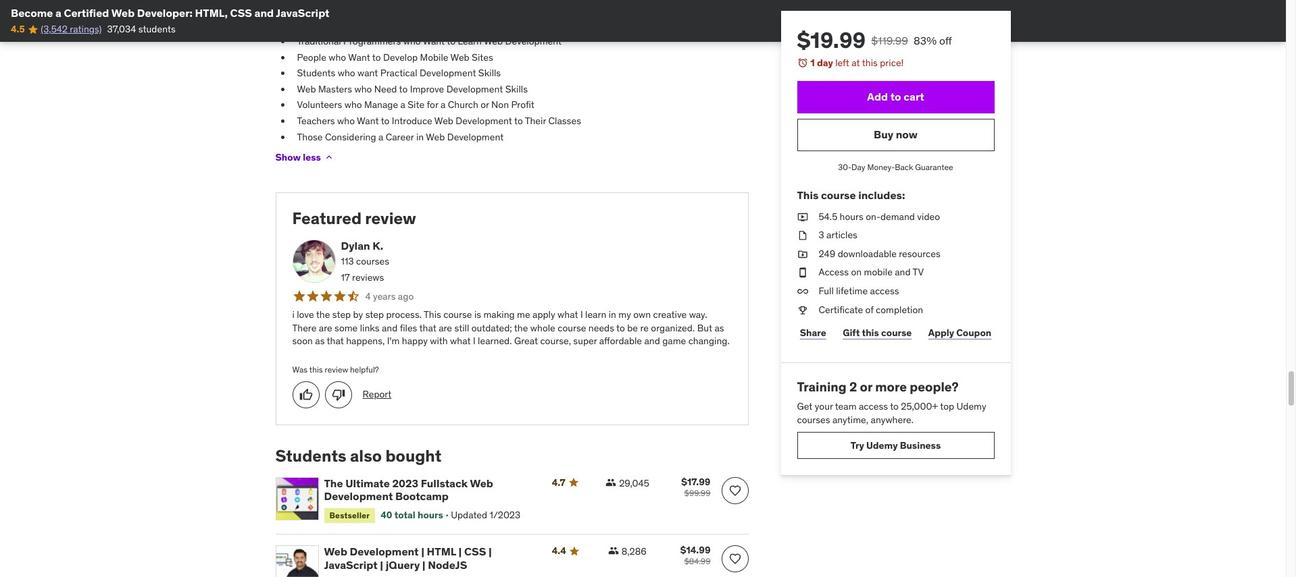 Task type: describe. For each thing, give the bounding box(es) containing it.
business
[[900, 440, 941, 452]]

course up the 54.5
[[821, 189, 856, 202]]

to down profit
[[514, 115, 523, 127]]

1 vertical spatial skills
[[505, 83, 528, 95]]

web up sites
[[484, 35, 503, 47]]

1 vertical spatial what
[[450, 336, 471, 348]]

and down re
[[644, 336, 660, 348]]

mobile
[[864, 267, 893, 279]]

develop
[[383, 51, 418, 63]]

anywhere.
[[871, 414, 914, 426]]

the ultimate 2023 fullstack web development bootcamp link
[[324, 477, 536, 504]]

8,286
[[622, 546, 647, 559]]

4.4
[[552, 546, 566, 558]]

who up the masters
[[338, 67, 355, 79]]

completion
[[876, 304, 923, 316]]

reviews
[[352, 271, 384, 284]]

buy
[[874, 128, 894, 141]]

to up develop
[[407, 19, 416, 31]]

course,
[[540, 336, 571, 348]]

development down non
[[456, 115, 512, 127]]

training 2 or more people? get your team access to 25,000+ top udemy courses anytime, anywhere.
[[797, 379, 986, 426]]

$84.99
[[684, 557, 711, 567]]

2 are from the left
[[439, 322, 452, 334]]

web development | html | css | javascript | jquery | nodejs
[[324, 546, 492, 572]]

83%
[[914, 34, 937, 47]]

price!
[[880, 57, 904, 69]]

to down to
[[447, 35, 455, 47]]

development down church on the left
[[447, 131, 504, 143]]

own
[[633, 309, 651, 321]]

css inside web development | html | css | javascript | jquery | nodejs
[[464, 546, 486, 559]]

fullstack
[[421, 477, 468, 490]]

web up traditional
[[297, 19, 316, 31]]

xsmall image for 54.5
[[797, 211, 808, 224]]

cart
[[904, 90, 924, 103]]

certificate
[[819, 304, 863, 316]]

career
[[386, 131, 414, 143]]

ratings)
[[70, 23, 102, 35]]

xsmall image for 3
[[797, 229, 808, 242]]

programmers
[[343, 35, 401, 47]]

dylan kawalec image
[[292, 240, 336, 283]]

apply
[[928, 327, 954, 339]]

1 horizontal spatial hours
[[840, 211, 864, 223]]

or inside web designers who want to learn to code traditional programmers who want to learn web development people who want to develop mobile web sites students who want practical development skills web masters who need to improve development skills volunteers who manage a site for a church or non profit teachers who want to introduce web development to their classes those considering a career in web development
[[481, 99, 489, 111]]

updated 1/2023
[[451, 510, 521, 522]]

54.5
[[819, 211, 837, 223]]

guarantee
[[915, 162, 953, 172]]

| right html
[[459, 546, 462, 559]]

day
[[852, 162, 865, 172]]

development inside web development | html | css | javascript | jquery | nodejs
[[350, 546, 419, 559]]

coupon
[[956, 327, 992, 339]]

become a certified web developer: html, css and javascript
[[11, 6, 330, 20]]

xsmall image for certificate
[[797, 304, 808, 317]]

of
[[865, 304, 874, 316]]

0 vertical spatial access
[[870, 285, 899, 297]]

development inside the ultimate 2023 fullstack web development bootcamp
[[324, 490, 393, 503]]

whole
[[530, 322, 555, 334]]

1 vertical spatial the
[[514, 322, 528, 334]]

want up want
[[348, 51, 370, 63]]

try udemy business
[[851, 440, 941, 452]]

alarm image
[[797, 57, 808, 68]]

k.
[[373, 239, 383, 253]]

courses inside dylan k. 113 courses 17 reviews
[[356, 256, 389, 268]]

creative
[[653, 309, 687, 321]]

to inside the training 2 or more people? get your team access to 25,000+ top udemy courses anytime, anywhere.
[[890, 401, 899, 413]]

1 vertical spatial review
[[325, 365, 348, 375]]

mark as helpful image
[[299, 389, 313, 402]]

1 vertical spatial students
[[275, 446, 346, 467]]

become
[[11, 6, 53, 20]]

on
[[851, 267, 862, 279]]

1 step from the left
[[332, 309, 351, 321]]

back
[[895, 162, 913, 172]]

masters
[[318, 83, 352, 95]]

site
[[408, 99, 424, 111]]

who down the masters
[[344, 99, 362, 111]]

$19.99
[[797, 26, 866, 54]]

now
[[896, 128, 918, 141]]

courses inside the training 2 or more people? get your team access to 25,000+ top udemy courses anytime, anywhere.
[[797, 414, 830, 426]]

$14.99
[[680, 545, 711, 557]]

articles
[[827, 229, 858, 241]]

web left sites
[[450, 51, 469, 63]]

29,045
[[619, 478, 649, 490]]

1 vertical spatial udemy
[[866, 440, 898, 452]]

4.5
[[11, 23, 25, 35]]

also
[[350, 446, 382, 467]]

years
[[373, 290, 396, 302]]

helpful?
[[350, 365, 379, 375]]

a up (3,542
[[55, 6, 61, 20]]

improve
[[410, 83, 444, 95]]

0 vertical spatial javascript
[[276, 6, 330, 20]]

wishlist image for $14.99
[[728, 553, 742, 567]]

my
[[619, 309, 631, 321]]

web down "for"
[[434, 115, 453, 127]]

dylan k. 113 courses 17 reviews
[[341, 239, 389, 284]]

ago
[[398, 290, 414, 302]]

2 step from the left
[[365, 309, 384, 321]]

0 vertical spatial i
[[580, 309, 583, 321]]

and up the i'm
[[382, 322, 398, 334]]

4 years ago
[[365, 290, 414, 302]]

code
[[456, 19, 478, 31]]

course up the still
[[444, 309, 472, 321]]

left
[[835, 57, 849, 69]]

designers
[[318, 19, 361, 31]]

course up super
[[558, 322, 586, 334]]

i'm
[[387, 336, 400, 348]]

some
[[335, 322, 358, 334]]

1 horizontal spatial review
[[365, 208, 416, 229]]

xsmall image for access
[[797, 267, 808, 280]]

show less button
[[275, 144, 334, 171]]

full lifetime access
[[819, 285, 899, 297]]

buy now
[[874, 128, 918, 141]]

xsmall image for 249
[[797, 248, 808, 261]]

add to cart
[[867, 90, 924, 103]]

mobile
[[420, 51, 448, 63]]

money-
[[867, 162, 895, 172]]

html
[[427, 546, 456, 559]]

was this review helpful?
[[292, 365, 379, 375]]

those
[[297, 131, 323, 143]]

with
[[430, 336, 448, 348]]

game
[[662, 336, 686, 348]]

lifetime
[[836, 285, 868, 297]]

web up 37,034
[[111, 6, 135, 20]]

2023
[[392, 477, 418, 490]]

mark as unhelpful image
[[331, 389, 345, 402]]

development up profit
[[505, 35, 562, 47]]

to down programmers
[[372, 51, 381, 63]]

1 vertical spatial as
[[315, 336, 325, 348]]

happens,
[[346, 336, 385, 348]]

add
[[867, 90, 888, 103]]

report button
[[363, 389, 392, 402]]



Task type: locate. For each thing, give the bounding box(es) containing it.
1 vertical spatial this
[[424, 309, 441, 321]]

video
[[917, 211, 940, 223]]

who up considering
[[337, 115, 355, 127]]

xsmall image left "full"
[[797, 285, 808, 298]]

xsmall image up share
[[797, 304, 808, 317]]

0 horizontal spatial what
[[450, 336, 471, 348]]

wishlist image
[[728, 484, 742, 498], [728, 553, 742, 567]]

gift this course link
[[840, 320, 915, 347]]

i love the step by step process. this course is making me apply what i learn in my own creative way. there are some links and files that are still outdated; the whole course needs to be re organized. but as soon as that happens, i'm happy with what i learned. great course, super affordable and game changing.
[[292, 309, 730, 348]]

development down 40
[[350, 546, 419, 559]]

| left 'jquery'
[[380, 559, 383, 572]]

0 horizontal spatial hours
[[418, 510, 443, 522]]

affordable
[[599, 336, 642, 348]]

volunteers
[[297, 99, 342, 111]]

development up bestseller at the bottom of the page
[[324, 490, 393, 503]]

course down completion
[[881, 327, 912, 339]]

learn down code
[[458, 35, 482, 47]]

me
[[517, 309, 530, 321]]

0 horizontal spatial udemy
[[866, 440, 898, 452]]

a left career at the left top of the page
[[378, 131, 383, 143]]

manage
[[364, 99, 398, 111]]

30-day money-back guarantee
[[838, 162, 953, 172]]

xsmall image
[[797, 248, 808, 261], [797, 267, 808, 280], [797, 304, 808, 317], [608, 546, 619, 557]]

css right html
[[464, 546, 486, 559]]

or left non
[[481, 99, 489, 111]]

0 horizontal spatial are
[[319, 322, 332, 334]]

was
[[292, 365, 308, 375]]

to down manage
[[381, 115, 390, 127]]

making
[[484, 309, 515, 321]]

xsmall image left 8,286
[[608, 546, 619, 557]]

nodejs
[[428, 559, 467, 572]]

this for was this review helpful?
[[309, 365, 323, 375]]

traditional
[[297, 35, 341, 47]]

1 vertical spatial courses
[[797, 414, 830, 426]]

certificate of completion
[[819, 304, 923, 316]]

downloadable
[[838, 248, 897, 260]]

web inside the ultimate 2023 fullstack web development bootcamp
[[470, 477, 493, 490]]

be
[[627, 322, 638, 334]]

the ultimate 2023 fullstack web development bootcamp
[[324, 477, 493, 503]]

| down the updated 1/2023 at the bottom left
[[489, 546, 492, 559]]

to inside i love the step by step process. this course is making me apply what i learn in my own creative way. there are some links and files that are still outdated; the whole course needs to be re organized. but as soon as that happens, i'm happy with what i learned. great course, super affordable and game changing.
[[616, 322, 625, 334]]

want up mobile
[[423, 35, 445, 47]]

hours up articles
[[840, 211, 864, 223]]

javascript up traditional
[[276, 6, 330, 20]]

courses
[[356, 256, 389, 268], [797, 414, 830, 426]]

0 vertical spatial that
[[419, 322, 436, 334]]

skills up profit
[[505, 83, 528, 95]]

xsmall image left 3
[[797, 229, 808, 242]]

as right "but"
[[715, 322, 724, 334]]

access
[[870, 285, 899, 297], [859, 401, 888, 413]]

1 horizontal spatial step
[[365, 309, 384, 321]]

skills
[[478, 67, 501, 79], [505, 83, 528, 95]]

1 vertical spatial access
[[859, 401, 888, 413]]

1 vertical spatial this
[[862, 327, 879, 339]]

gift
[[843, 327, 860, 339]]

xsmall image
[[324, 152, 334, 163], [797, 211, 808, 224], [797, 229, 808, 242], [797, 285, 808, 298], [606, 478, 616, 488]]

great
[[514, 336, 538, 348]]

on-
[[866, 211, 880, 223]]

or
[[481, 99, 489, 111], [860, 379, 872, 395]]

in
[[416, 131, 424, 143], [609, 309, 616, 321]]

0 horizontal spatial in
[[416, 131, 424, 143]]

this inside i love the step by step process. this course is making me apply what i learn in my own creative way. there are some links and files that are still outdated; the whole course needs to be re organized. but as soon as that happens, i'm happy with what i learned. great course, super affordable and game changing.
[[424, 309, 441, 321]]

church
[[448, 99, 478, 111]]

0 vertical spatial as
[[715, 322, 724, 334]]

0 vertical spatial udemy
[[957, 401, 986, 413]]

your
[[815, 401, 833, 413]]

or inside the training 2 or more people? get your team access to 25,000+ top udemy courses anytime, anywhere.
[[860, 379, 872, 395]]

wishlist image for $17.99
[[728, 484, 742, 498]]

students inside web designers who want to learn to code traditional programmers who want to learn web development people who want to develop mobile web sites students who want practical development skills web masters who need to improve development skills volunteers who manage a site for a church or non profit teachers who want to introduce web development to their classes those considering a career in web development
[[297, 67, 335, 79]]

1 day left at this price!
[[811, 57, 904, 69]]

is
[[474, 309, 481, 321]]

a right "for"
[[441, 99, 446, 111]]

2
[[849, 379, 857, 395]]

$19.99 $119.99 83% off
[[797, 26, 952, 54]]

0 vertical spatial the
[[316, 309, 330, 321]]

and left tv
[[895, 267, 911, 279]]

1 horizontal spatial as
[[715, 322, 724, 334]]

files
[[400, 322, 417, 334]]

skills down sites
[[478, 67, 501, 79]]

access down mobile
[[870, 285, 899, 297]]

2 wishlist image from the top
[[728, 553, 742, 567]]

in inside web designers who want to learn to code traditional programmers who want to learn web development people who want to develop mobile web sites students who want practical development skills web masters who need to improve development skills volunteers who manage a site for a church or non profit teachers who want to introduce web development to their classes those considering a career in web development
[[416, 131, 424, 143]]

html,
[[195, 6, 228, 20]]

0 horizontal spatial css
[[230, 6, 252, 20]]

to inside 'button'
[[891, 90, 901, 103]]

0 horizontal spatial that
[[327, 336, 344, 348]]

to down practical at the top left of the page
[[399, 83, 408, 95]]

javascript down bestseller at the bottom of the page
[[324, 559, 378, 572]]

as right soon
[[315, 336, 325, 348]]

0 horizontal spatial skills
[[478, 67, 501, 79]]

$17.99 $99.99
[[681, 476, 711, 499]]

in inside i love the step by step process. this course is making me apply what i learn in my own creative way. there are some links and files that are still outdated; the whole course needs to be re organized. but as soon as that happens, i'm happy with what i learned. great course, super affordable and game changing.
[[609, 309, 616, 321]]

who down traditional
[[329, 51, 346, 63]]

in down the introduce
[[416, 131, 424, 143]]

super
[[573, 336, 597, 348]]

javascript inside web development | html | css | javascript | jquery | nodejs
[[324, 559, 378, 572]]

xsmall image left 249
[[797, 248, 808, 261]]

1 vertical spatial in
[[609, 309, 616, 321]]

0 vertical spatial skills
[[478, 67, 501, 79]]

web inside web development | html | css | javascript | jquery | nodejs
[[324, 546, 347, 559]]

xsmall image inside show less button
[[324, 152, 334, 163]]

wishlist image right "$84.99"
[[728, 553, 742, 567]]

xsmall image right less
[[324, 152, 334, 163]]

to left cart
[[891, 90, 901, 103]]

this right the was
[[309, 365, 323, 375]]

want down manage
[[357, 115, 379, 127]]

for
[[427, 99, 438, 111]]

the
[[324, 477, 343, 490]]

1 vertical spatial i
[[473, 336, 476, 348]]

this right at
[[862, 57, 878, 69]]

xsmall image for full
[[797, 285, 808, 298]]

access inside the training 2 or more people? get your team access to 25,000+ top udemy courses anytime, anywhere.
[[859, 401, 888, 413]]

course inside gift this course link
[[881, 327, 912, 339]]

access
[[819, 267, 849, 279]]

1 vertical spatial css
[[464, 546, 486, 559]]

what right apply in the left bottom of the page
[[558, 309, 578, 321]]

40 total hours
[[381, 510, 443, 522]]

courses down get
[[797, 414, 830, 426]]

who up programmers
[[363, 19, 381, 31]]

by
[[353, 309, 363, 321]]

0 vertical spatial wishlist image
[[728, 484, 742, 498]]

1 horizontal spatial this
[[797, 189, 819, 202]]

$119.99
[[871, 34, 908, 47]]

and right html,
[[254, 6, 274, 20]]

get
[[797, 401, 813, 413]]

to up the anywhere.
[[890, 401, 899, 413]]

54.5 hours on-demand video
[[819, 211, 940, 223]]

day
[[817, 57, 833, 69]]

hours
[[840, 211, 864, 223], [418, 510, 443, 522]]

udemy right try
[[866, 440, 898, 452]]

udemy right top
[[957, 401, 986, 413]]

hours down bootcamp
[[418, 510, 443, 522]]

1 horizontal spatial learn
[[458, 35, 482, 47]]

0 vertical spatial this
[[797, 189, 819, 202]]

0 horizontal spatial i
[[473, 336, 476, 348]]

1 vertical spatial learn
[[458, 35, 482, 47]]

wishlist image right $99.99
[[728, 484, 742, 498]]

1 horizontal spatial i
[[580, 309, 583, 321]]

tv
[[913, 267, 924, 279]]

review
[[365, 208, 416, 229], [325, 365, 348, 375]]

or right the 2
[[860, 379, 872, 395]]

0 vertical spatial courses
[[356, 256, 389, 268]]

0 vertical spatial in
[[416, 131, 424, 143]]

apply
[[533, 309, 555, 321]]

introduce
[[392, 115, 432, 127]]

people?
[[910, 379, 959, 395]]

1 vertical spatial hours
[[418, 510, 443, 522]]

1 horizontal spatial what
[[558, 309, 578, 321]]

development down mobile
[[420, 67, 476, 79]]

want up programmers
[[383, 19, 405, 31]]

access on mobile and tv
[[819, 267, 924, 279]]

i left the learned.
[[473, 336, 476, 348]]

students down 'people'
[[297, 67, 335, 79]]

web up volunteers
[[297, 83, 316, 95]]

to left be
[[616, 322, 625, 334]]

the down me
[[514, 322, 528, 334]]

1 wishlist image from the top
[[728, 484, 742, 498]]

xsmall image left 29,045 on the bottom of the page
[[606, 478, 616, 488]]

1 horizontal spatial the
[[514, 322, 528, 334]]

0 vertical spatial what
[[558, 309, 578, 321]]

step
[[332, 309, 351, 321], [365, 309, 384, 321]]

0 vertical spatial this
[[862, 57, 878, 69]]

courses down k.
[[356, 256, 389, 268]]

web down the introduce
[[426, 131, 445, 143]]

| left html
[[421, 546, 424, 559]]

try
[[851, 440, 864, 452]]

share button
[[797, 320, 829, 347]]

non
[[491, 99, 509, 111]]

more
[[875, 379, 907, 395]]

0 vertical spatial students
[[297, 67, 335, 79]]

0 vertical spatial learn
[[418, 19, 442, 31]]

classes
[[548, 115, 581, 127]]

i left learn
[[580, 309, 583, 321]]

that down some
[[327, 336, 344, 348]]

1 vertical spatial javascript
[[324, 559, 378, 572]]

0 horizontal spatial as
[[315, 336, 325, 348]]

0 horizontal spatial this
[[424, 309, 441, 321]]

0 vertical spatial hours
[[840, 211, 864, 223]]

0 horizontal spatial courses
[[356, 256, 389, 268]]

the
[[316, 309, 330, 321], [514, 322, 528, 334]]

teachers
[[297, 115, 335, 127]]

1 horizontal spatial courses
[[797, 414, 830, 426]]

who up develop
[[403, 35, 421, 47]]

happy
[[402, 336, 428, 348]]

1 vertical spatial that
[[327, 336, 344, 348]]

a left site
[[400, 99, 405, 111]]

development up church on the left
[[446, 83, 503, 95]]

1 horizontal spatial are
[[439, 322, 452, 334]]

are up with at the bottom
[[439, 322, 452, 334]]

review up k.
[[365, 208, 416, 229]]

2 vertical spatial this
[[309, 365, 323, 375]]

css right html,
[[230, 6, 252, 20]]

(3,542
[[41, 23, 68, 35]]

learn left to
[[418, 19, 442, 31]]

0 vertical spatial css
[[230, 6, 252, 20]]

0 vertical spatial or
[[481, 99, 489, 111]]

1 horizontal spatial skills
[[505, 83, 528, 95]]

3
[[819, 229, 824, 241]]

this for gift this course
[[862, 327, 879, 339]]

step up some
[[332, 309, 351, 321]]

bestseller
[[329, 511, 370, 521]]

sites
[[472, 51, 493, 63]]

try udemy business link
[[797, 433, 994, 460]]

1 horizontal spatial css
[[464, 546, 486, 559]]

0 horizontal spatial the
[[316, 309, 330, 321]]

1 vertical spatial or
[[860, 379, 872, 395]]

there
[[292, 322, 317, 334]]

top
[[940, 401, 954, 413]]

113
[[341, 256, 354, 268]]

| right 'jquery'
[[422, 559, 426, 572]]

0 horizontal spatial step
[[332, 309, 351, 321]]

total
[[394, 510, 416, 522]]

0 vertical spatial review
[[365, 208, 416, 229]]

web down bestseller at the bottom of the page
[[324, 546, 347, 559]]

xsmall image left access
[[797, 267, 808, 280]]

still
[[454, 322, 469, 334]]

30-
[[838, 162, 852, 172]]

that
[[419, 322, 436, 334], [327, 336, 344, 348]]

udemy inside the training 2 or more people? get your team access to 25,000+ top udemy courses anytime, anywhere.
[[957, 401, 986, 413]]

review up mark as unhelpful "icon"
[[325, 365, 348, 375]]

1 horizontal spatial in
[[609, 309, 616, 321]]

who down want
[[354, 83, 372, 95]]

are left some
[[319, 322, 332, 334]]

report
[[363, 389, 392, 401]]

resources
[[899, 248, 941, 260]]

1/2023
[[490, 510, 521, 522]]

xsmall image left the 54.5
[[797, 211, 808, 224]]

0 horizontal spatial review
[[325, 365, 348, 375]]

40
[[381, 510, 392, 522]]

1 vertical spatial wishlist image
[[728, 553, 742, 567]]

that up with at the bottom
[[419, 322, 436, 334]]

1 horizontal spatial or
[[860, 379, 872, 395]]

the right love
[[316, 309, 330, 321]]

what down the still
[[450, 336, 471, 348]]

1 horizontal spatial udemy
[[957, 401, 986, 413]]

1 are from the left
[[319, 322, 332, 334]]

this right gift
[[862, 327, 879, 339]]

0 horizontal spatial learn
[[418, 19, 442, 31]]

1 horizontal spatial that
[[419, 322, 436, 334]]

anytime,
[[833, 414, 868, 426]]

practical
[[380, 67, 417, 79]]

step up the links
[[365, 309, 384, 321]]

students up the
[[275, 446, 346, 467]]

0 horizontal spatial or
[[481, 99, 489, 111]]



Task type: vqa. For each thing, say whether or not it's contained in the screenshot.
CSS in WEB DEVELOPMENT | HTML | CSS | JAVASCRIPT | JQUERY | NODEJS
yes



